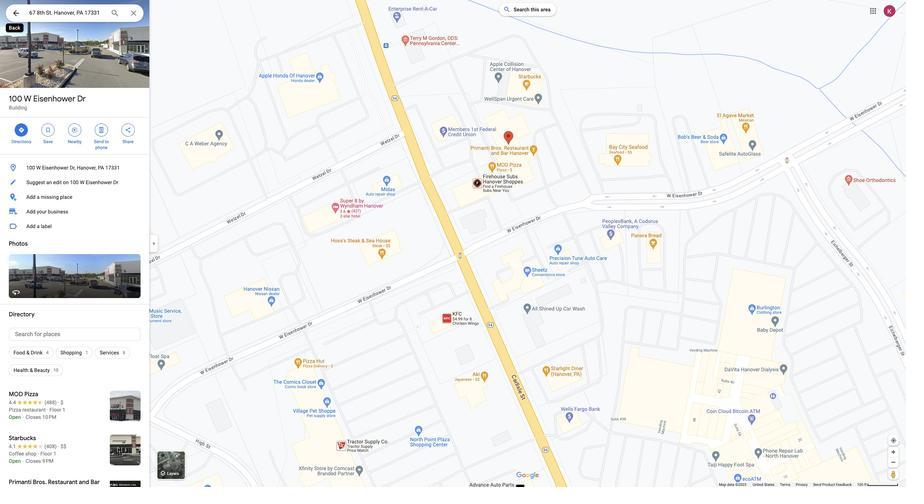 Task type: describe. For each thing, give the bounding box(es) containing it.
add for add your business
[[26, 209, 36, 215]]

send to phone
[[94, 139, 109, 150]]

100 for 100 ft
[[858, 483, 864, 487]]


[[125, 126, 131, 134]]

privacy button
[[796, 482, 808, 487]]

search this area
[[514, 7, 551, 12]]

$$
[[61, 444, 66, 449]]

1 for mod pizza
[[62, 407, 65, 413]]

send for send product feedback
[[814, 483, 822, 487]]

add a missing place
[[26, 194, 72, 200]]

footer inside google maps element
[[719, 482, 858, 487]]

food
[[14, 350, 25, 356]]

and
[[79, 479, 89, 486]]

united
[[753, 483, 764, 487]]

hanover,
[[77, 165, 97, 171]]

pizza inside pizza restaurant · floor 1 open ⋅ closes 10 pm
[[9, 407, 21, 413]]

eisenhower for dr,
[[42, 165, 69, 171]]

united states
[[753, 483, 775, 487]]

layers
[[167, 472, 179, 476]]

collapse side panel image
[[150, 240, 158, 248]]

price: inexpensive image
[[61, 400, 63, 405]]

primanti bros. restaurant and bar hanover
[[9, 479, 100, 487]]

drink
[[31, 350, 43, 356]]

10 pm
[[42, 414, 56, 420]]

health
[[14, 367, 28, 373]]

google maps element
[[0, 0, 907, 487]]

share
[[122, 139, 134, 144]]

show street view coverage image
[[889, 469, 899, 480]]

starbucks
[[9, 435, 36, 442]]


[[18, 126, 25, 134]]

zoom out image
[[891, 460, 897, 465]]

floor for starbucks
[[40, 451, 52, 457]]

eisenhower for dr
[[33, 94, 75, 104]]

a for missing
[[37, 194, 40, 200]]

 button
[[6, 4, 26, 23]]

restaurant
[[22, 407, 46, 413]]

eisenhower inside button
[[86, 179, 112, 185]]

privacy
[[796, 483, 808, 487]]

 search field
[[6, 4, 144, 23]]

search this area button
[[499, 3, 557, 16]]

100 w eisenhower dr, hanover, pa 17331 button
[[0, 160, 149, 175]]

1 horizontal spatial pizza
[[24, 391, 38, 398]]

beauty
[[34, 367, 50, 373]]

united states button
[[753, 482, 775, 487]]

dr inside 100 w eisenhower dr building
[[77, 94, 86, 104]]

100 for 100 w eisenhower dr, hanover, pa 17331
[[26, 165, 35, 171]]

100 ft
[[858, 483, 867, 487]]

· $
[[58, 400, 63, 405]]

(408)
[[44, 444, 57, 449]]

100 for 100 w eisenhower dr building
[[9, 94, 22, 104]]

mod
[[9, 391, 23, 398]]

hanover
[[9, 486, 32, 487]]

· left price: inexpensive image
[[58, 400, 59, 405]]

states
[[765, 483, 775, 487]]

add a label
[[26, 223, 52, 229]]

add your business
[[26, 209, 68, 215]]


[[71, 126, 78, 134]]

closes for starbucks
[[26, 458, 41, 464]]

send for send to phone
[[94, 139, 104, 144]]

map
[[719, 483, 727, 487]]

primanti
[[9, 479, 32, 486]]

to
[[105, 139, 109, 144]]

terms button
[[780, 482, 791, 487]]

on
[[63, 179, 69, 185]]

directions
[[12, 139, 31, 144]]

missing
[[41, 194, 59, 200]]

w for dr
[[24, 94, 31, 104]]

coffee shop · floor 1 open ⋅ closes 9 pm
[[9, 451, 56, 464]]

10
[[53, 368, 58, 373]]

send product feedback button
[[814, 482, 852, 487]]

bar
[[91, 479, 100, 486]]

feedback
[[836, 483, 852, 487]]

pizza restaurant · floor 1 open ⋅ closes 10 pm
[[9, 407, 65, 420]]

photos
[[9, 240, 28, 248]]

· $$
[[58, 444, 66, 449]]

suggest
[[26, 179, 45, 185]]

& for drink
[[26, 350, 30, 356]]

100 inside button
[[70, 179, 79, 185]]

business
[[48, 209, 68, 215]]


[[12, 8, 21, 18]]

6
[[123, 350, 125, 355]]

area
[[541, 7, 551, 12]]

coffee
[[9, 451, 24, 457]]

health & beauty 10
[[14, 367, 58, 373]]

product
[[823, 483, 835, 487]]



Task type: locate. For each thing, give the bounding box(es) containing it.
add for add a missing place
[[26, 194, 36, 200]]

0 vertical spatial closes
[[26, 414, 41, 420]]

add down suggest
[[26, 194, 36, 200]]

floor up 9 pm
[[40, 451, 52, 457]]

2 add from the top
[[26, 209, 36, 215]]

0 vertical spatial floor
[[50, 407, 61, 413]]

closes down restaurant
[[26, 414, 41, 420]]

pa
[[98, 165, 104, 171]]

4.1 stars 408 reviews image
[[9, 443, 57, 450]]

show your location image
[[891, 437, 897, 444]]

1 inside pizza restaurant · floor 1 open ⋅ closes 10 pm
[[62, 407, 65, 413]]

eisenhower up 
[[33, 94, 75, 104]]

data
[[727, 483, 735, 487]]

⋅ for starbucks
[[22, 458, 24, 464]]

add your business link
[[0, 204, 149, 219]]

100 right on
[[70, 179, 79, 185]]

w inside suggest an edit on 100 w eisenhower dr button
[[80, 179, 84, 185]]

1
[[86, 350, 88, 355], [62, 407, 65, 413], [53, 451, 56, 457]]

$
[[61, 400, 63, 405]]

2 vertical spatial w
[[80, 179, 84, 185]]

1 horizontal spatial &
[[30, 367, 33, 373]]

directory
[[9, 311, 35, 318]]

17331
[[105, 165, 120, 171]]

primanti bros. restaurant and bar hanover link
[[0, 473, 149, 487]]

1 horizontal spatial w
[[36, 165, 41, 171]]

1 vertical spatial eisenhower
[[42, 165, 69, 171]]

send inside the send to phone
[[94, 139, 104, 144]]

label
[[41, 223, 52, 229]]

0 vertical spatial dr
[[77, 94, 86, 104]]

w up the building
[[24, 94, 31, 104]]

actions for 100 w eisenhower dr region
[[0, 118, 149, 154]]

building
[[9, 105, 27, 111]]

closes inside pizza restaurant · floor 1 open ⋅ closes 10 pm
[[26, 414, 41, 420]]

food & drink 4
[[14, 350, 49, 356]]

&
[[26, 350, 30, 356], [30, 367, 33, 373]]

save
[[43, 139, 53, 144]]

0 vertical spatial eisenhower
[[33, 94, 75, 104]]

2 ⋅ from the top
[[22, 458, 24, 464]]

2 closes from the top
[[26, 458, 41, 464]]

3 add from the top
[[26, 223, 36, 229]]

services 6
[[100, 350, 125, 356]]

1 vertical spatial w
[[36, 165, 41, 171]]

2 vertical spatial eisenhower
[[86, 179, 112, 185]]

⋅ for mod pizza
[[22, 414, 24, 420]]

1 vertical spatial 1
[[62, 407, 65, 413]]

w inside 100 w eisenhower dr, hanover, pa 17331 button
[[36, 165, 41, 171]]

pizza down 4.4
[[9, 407, 21, 413]]

floor inside coffee shop · floor 1 open ⋅ closes 9 pm
[[40, 451, 52, 457]]

add inside add a label button
[[26, 223, 36, 229]]

1 vertical spatial a
[[37, 223, 40, 229]]

4.1
[[9, 444, 16, 449]]

100 up suggest
[[26, 165, 35, 171]]

open down 4.4
[[9, 414, 21, 420]]

0 horizontal spatial send
[[94, 139, 104, 144]]

67 8th St. Hanover, PA 17331 field
[[6, 4, 144, 22]]

0 vertical spatial &
[[26, 350, 30, 356]]

1 a from the top
[[37, 194, 40, 200]]

1 down price: inexpensive image
[[62, 407, 65, 413]]

100 w eisenhower dr main content
[[0, 0, 149, 487]]

1 inside coffee shop · floor 1 open ⋅ closes 9 pm
[[53, 451, 56, 457]]

this
[[531, 7, 540, 12]]

eisenhower down pa
[[86, 179, 112, 185]]

send up phone
[[94, 139, 104, 144]]

pizza
[[24, 391, 38, 398], [9, 407, 21, 413]]

0 vertical spatial add
[[26, 194, 36, 200]]

send product feedback
[[814, 483, 852, 487]]

eisenhower up edit at left
[[42, 165, 69, 171]]

eisenhower
[[33, 94, 75, 104], [42, 165, 69, 171], [86, 179, 112, 185]]

⋅ down restaurant
[[22, 414, 24, 420]]

100 left ft
[[858, 483, 864, 487]]

100 w eisenhower dr building
[[9, 94, 86, 111]]

0 vertical spatial w
[[24, 94, 31, 104]]

place
[[60, 194, 72, 200]]

add left label
[[26, 223, 36, 229]]

dr inside suggest an edit on 100 w eisenhower dr button
[[113, 179, 119, 185]]

send inside send product feedback button
[[814, 483, 822, 487]]

dr up 
[[77, 94, 86, 104]]

1 right shopping
[[86, 350, 88, 355]]

1 horizontal spatial 1
[[62, 407, 65, 413]]

add left your
[[26, 209, 36, 215]]

0 vertical spatial open
[[9, 414, 21, 420]]

floor down (488)
[[50, 407, 61, 413]]

dr
[[77, 94, 86, 104], [113, 179, 119, 185]]

your
[[37, 209, 47, 215]]

closes
[[26, 414, 41, 420], [26, 458, 41, 464]]

1 for starbucks
[[53, 451, 56, 457]]

services
[[100, 350, 119, 356]]

· left price: moderate image on the left bottom
[[58, 444, 59, 449]]

closes for mod pizza
[[26, 414, 41, 420]]

None field
[[29, 8, 105, 17]]

& for beauty
[[30, 367, 33, 373]]

· inside pizza restaurant · floor 1 open ⋅ closes 10 pm
[[47, 407, 48, 413]]

1 open from the top
[[9, 414, 21, 420]]

edit
[[53, 179, 62, 185]]

⋅ inside pizza restaurant · floor 1 open ⋅ closes 10 pm
[[22, 414, 24, 420]]

1 vertical spatial floor
[[40, 451, 52, 457]]

pizza up 4.4 stars 488 reviews image
[[24, 391, 38, 398]]

100 ft button
[[858, 483, 899, 487]]

w
[[24, 94, 31, 104], [36, 165, 41, 171], [80, 179, 84, 185]]

add
[[26, 194, 36, 200], [26, 209, 36, 215], [26, 223, 36, 229]]

w for dr,
[[36, 165, 41, 171]]

floor inside pizza restaurant · floor 1 open ⋅ closes 10 pm
[[50, 407, 61, 413]]

a for label
[[37, 223, 40, 229]]

· right shop
[[38, 451, 39, 457]]

add for add a label
[[26, 223, 36, 229]]

1 horizontal spatial dr
[[113, 179, 119, 185]]

⋅ inside coffee shop · floor 1 open ⋅ closes 9 pm
[[22, 458, 24, 464]]

1 vertical spatial ⋅
[[22, 458, 24, 464]]

restaurant
[[48, 479, 78, 486]]

phone
[[95, 145, 107, 150]]

zoom in image
[[891, 449, 897, 455]]

add inside add your business link
[[26, 209, 36, 215]]

shopping
[[60, 350, 82, 356]]

1 horizontal spatial send
[[814, 483, 822, 487]]

1 vertical spatial closes
[[26, 458, 41, 464]]

floor for mod pizza
[[50, 407, 61, 413]]

1 closes from the top
[[26, 414, 41, 420]]

100 inside button
[[26, 165, 35, 171]]

1 vertical spatial send
[[814, 483, 822, 487]]

0 horizontal spatial 1
[[53, 451, 56, 457]]

1 inside shopping 1
[[86, 350, 88, 355]]

1 vertical spatial &
[[30, 367, 33, 373]]

send left "product" on the bottom of the page
[[814, 483, 822, 487]]

& right the food
[[26, 350, 30, 356]]


[[98, 126, 105, 134]]

1 vertical spatial pizza
[[9, 407, 21, 413]]

dr down 17331
[[113, 179, 119, 185]]

closes inside coffee shop · floor 1 open ⋅ closes 9 pm
[[26, 458, 41, 464]]

2 vertical spatial 1
[[53, 451, 56, 457]]

a left label
[[37, 223, 40, 229]]

0 horizontal spatial dr
[[77, 94, 86, 104]]

search
[[514, 7, 530, 12]]

1 down (408)
[[53, 451, 56, 457]]

2 horizontal spatial w
[[80, 179, 84, 185]]

suggest an edit on 100 w eisenhower dr button
[[0, 175, 149, 190]]

open inside coffee shop · floor 1 open ⋅ closes 9 pm
[[9, 458, 21, 464]]

eisenhower inside 100 w eisenhower dr building
[[33, 94, 75, 104]]

an
[[46, 179, 52, 185]]

eisenhower inside button
[[42, 165, 69, 171]]

⋅
[[22, 414, 24, 420], [22, 458, 24, 464]]

©2023
[[736, 483, 747, 487]]

shop
[[25, 451, 37, 457]]

nearby
[[68, 139, 82, 144]]

add a missing place button
[[0, 190, 149, 204]]

1 vertical spatial add
[[26, 209, 36, 215]]

2 open from the top
[[9, 458, 21, 464]]

· up 10 pm
[[47, 407, 48, 413]]

footer
[[719, 482, 858, 487]]

add inside add a missing place button
[[26, 194, 36, 200]]

1 vertical spatial dr
[[113, 179, 119, 185]]

·
[[58, 400, 59, 405], [47, 407, 48, 413], [58, 444, 59, 449], [38, 451, 39, 457]]

0 vertical spatial pizza
[[24, 391, 38, 398]]

4.4
[[9, 400, 16, 405]]

0 vertical spatial a
[[37, 194, 40, 200]]

100 inside 100 w eisenhower dr building
[[9, 94, 22, 104]]

· inside coffee shop · floor 1 open ⋅ closes 9 pm
[[38, 451, 39, 457]]

w up suggest
[[36, 165, 41, 171]]

dr,
[[70, 165, 76, 171]]

1 vertical spatial open
[[9, 458, 21, 464]]

none text field inside 100 w eisenhower dr main content
[[9, 328, 141, 341]]

mod pizza
[[9, 391, 38, 398]]

0 horizontal spatial pizza
[[9, 407, 21, 413]]

open for mod pizza
[[9, 414, 21, 420]]

0 horizontal spatial &
[[26, 350, 30, 356]]

9 pm
[[42, 458, 54, 464]]

2 vertical spatial add
[[26, 223, 36, 229]]

w down hanover,
[[80, 179, 84, 185]]

None text field
[[9, 328, 141, 341]]

add a label button
[[0, 219, 149, 234]]


[[45, 126, 51, 134]]

a left missing
[[37, 194, 40, 200]]

4.4 stars 488 reviews image
[[9, 399, 57, 406]]

closes down shop
[[26, 458, 41, 464]]

2 a from the top
[[37, 223, 40, 229]]

price: moderate image
[[61, 444, 66, 449]]

open for starbucks
[[9, 458, 21, 464]]

0 vertical spatial send
[[94, 139, 104, 144]]

0 vertical spatial 1
[[86, 350, 88, 355]]

footer containing map data ©2023
[[719, 482, 858, 487]]

100 up the building
[[9, 94, 22, 104]]

0 vertical spatial ⋅
[[22, 414, 24, 420]]

map data ©2023
[[719, 483, 748, 487]]

⋅ down coffee
[[22, 458, 24, 464]]

& right health
[[30, 367, 33, 373]]

100 w eisenhower dr, hanover, pa 17331
[[26, 165, 120, 171]]

1 add from the top
[[26, 194, 36, 200]]

w inside 100 w eisenhower dr building
[[24, 94, 31, 104]]

ft
[[865, 483, 867, 487]]

2 horizontal spatial 1
[[86, 350, 88, 355]]

(488)
[[44, 400, 57, 405]]

open down coffee
[[9, 458, 21, 464]]

open
[[9, 414, 21, 420], [9, 458, 21, 464]]

none field inside 67 8th st. hanover, pa 17331 field
[[29, 8, 105, 17]]

open inside pizza restaurant · floor 1 open ⋅ closes 10 pm
[[9, 414, 21, 420]]

shopping 1
[[60, 350, 88, 356]]

1 ⋅ from the top
[[22, 414, 24, 420]]

4
[[46, 350, 49, 355]]

google account: kenny nguyen  
(kenny.nguyen@adept.ai) image
[[884, 5, 896, 17]]

suggest an edit on 100 w eisenhower dr
[[26, 179, 119, 185]]

a
[[37, 194, 40, 200], [37, 223, 40, 229]]

0 horizontal spatial w
[[24, 94, 31, 104]]



Task type: vqa. For each thing, say whether or not it's contained in the screenshot.
Departure text field corresponding to Remove flight from San Francisco to London on Thu, Nov 9 icon at right bottom
no



